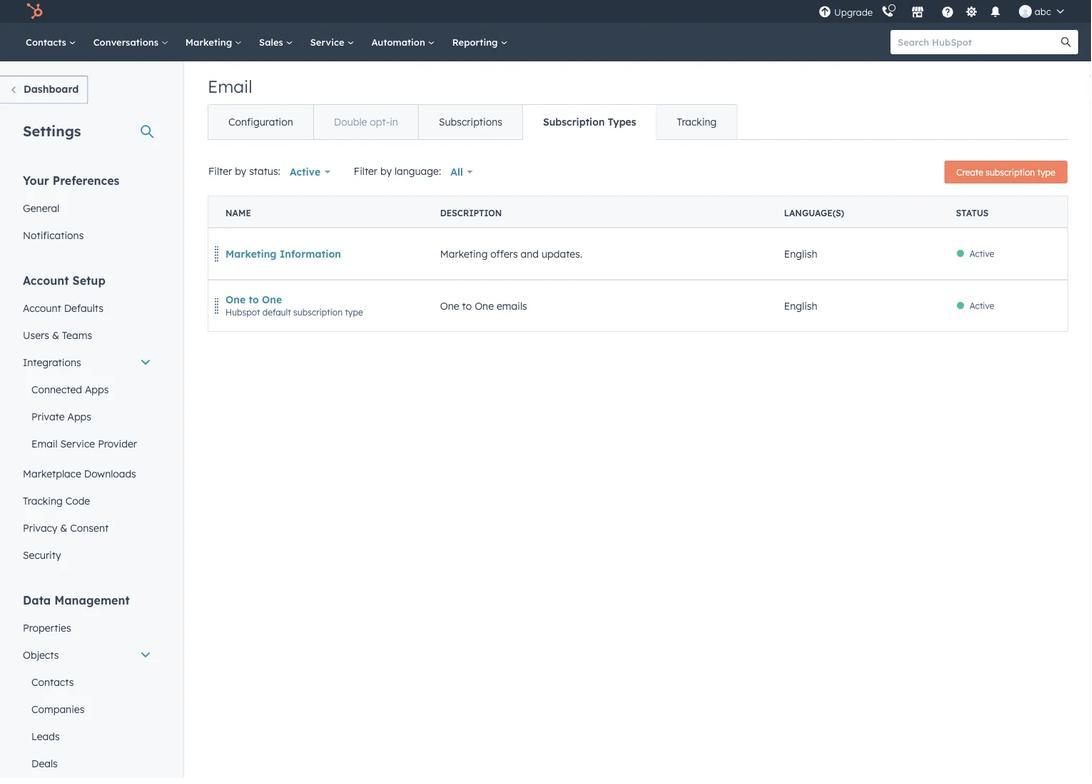 Task type: locate. For each thing, give the bounding box(es) containing it.
marketplaces button
[[903, 0, 933, 23]]

your preferences
[[23, 173, 120, 187]]

& right "privacy"
[[60, 521, 67, 534]]

marketing left sales
[[185, 36, 235, 48]]

to
[[249, 293, 259, 306], [462, 300, 472, 312]]

tracking
[[677, 116, 717, 128], [23, 494, 63, 507]]

1 vertical spatial service
[[60, 437, 95, 450]]

0 vertical spatial english
[[784, 248, 818, 260]]

marketing down name
[[226, 248, 277, 260]]

active button
[[280, 158, 340, 186]]

0 vertical spatial account
[[23, 273, 69, 287]]

privacy & consent link
[[14, 514, 160, 541]]

apps down integrations button
[[85, 383, 109, 395]]

subscription
[[986, 167, 1035, 177], [293, 307, 343, 317]]

1 vertical spatial active
[[970, 248, 995, 259]]

active
[[290, 166, 321, 178], [970, 248, 995, 259], [970, 301, 995, 311]]

marketing for marketing
[[185, 36, 235, 48]]

1 horizontal spatial service
[[310, 36, 347, 48]]

service down private apps link
[[60, 437, 95, 450]]

contacts down the hubspot link at the top left
[[26, 36, 69, 48]]

updates.
[[542, 248, 583, 260]]

email down private
[[31, 437, 58, 450]]

by for language:
[[381, 165, 392, 177]]

2 english from the top
[[784, 300, 818, 312]]

by left status:
[[235, 165, 246, 177]]

marketing information
[[226, 248, 341, 260]]

users & teams link
[[14, 322, 160, 349]]

1 vertical spatial subscription
[[293, 307, 343, 317]]

marketing offers and updates.
[[440, 248, 583, 260]]

tracking inside navigation
[[677, 116, 717, 128]]

setup
[[72, 273, 106, 287]]

menu containing abc
[[817, 0, 1074, 23]]

1 vertical spatial account
[[23, 302, 61, 314]]

create subscription type
[[957, 167, 1056, 177]]

to left emails at the top
[[462, 300, 472, 312]]

2 by from the left
[[381, 165, 392, 177]]

contacts link up companies
[[14, 669, 160, 696]]

navigation
[[208, 104, 738, 140]]

1 horizontal spatial subscription
[[986, 167, 1035, 177]]

companies
[[31, 703, 85, 715]]

language(s)
[[784, 208, 845, 218]]

security
[[23, 549, 61, 561]]

0 vertical spatial email
[[208, 76, 253, 97]]

information
[[280, 248, 341, 260]]

1 vertical spatial email
[[31, 437, 58, 450]]

apps for private apps
[[67, 410, 91, 423]]

marketing left offers
[[440, 248, 488, 260]]

description
[[440, 208, 502, 218]]

apps for connected apps
[[85, 383, 109, 395]]

contacts link down the hubspot link at the top left
[[17, 23, 85, 61]]

marketing
[[185, 36, 235, 48], [226, 248, 277, 260], [440, 248, 488, 260]]

defaults
[[64, 302, 103, 314]]

your preferences element
[[14, 172, 160, 249]]

0 vertical spatial tracking
[[677, 116, 717, 128]]

filter for filter by status:
[[208, 165, 232, 177]]

tracking for tracking
[[677, 116, 717, 128]]

contacts inside 'data management' element
[[31, 676, 74, 688]]

marketing information button
[[226, 248, 341, 260]]

types
[[608, 116, 637, 128]]

filter by status:
[[208, 165, 280, 177]]

1 by from the left
[[235, 165, 246, 177]]

service
[[310, 36, 347, 48], [60, 437, 95, 450]]

by
[[235, 165, 246, 177], [381, 165, 392, 177]]

contacts up companies
[[31, 676, 74, 688]]

navigation containing configuration
[[208, 104, 738, 140]]

one
[[226, 293, 246, 306], [262, 293, 282, 306], [440, 300, 460, 312], [475, 300, 494, 312]]

0 horizontal spatial filter
[[208, 165, 232, 177]]

type inside one to one hubspot default subscription type
[[345, 307, 363, 317]]

0 vertical spatial type
[[1038, 167, 1056, 177]]

0 horizontal spatial &
[[52, 329, 59, 341]]

2 filter from the left
[[354, 165, 378, 177]]

0 vertical spatial apps
[[85, 383, 109, 395]]

account
[[23, 273, 69, 287], [23, 302, 61, 314]]

search button
[[1054, 30, 1079, 54]]

service right sales link
[[310, 36, 347, 48]]

notifications link
[[14, 222, 160, 249]]

email up configuration
[[208, 76, 253, 97]]

tracking inside account setup element
[[23, 494, 63, 507]]

subscription right default
[[293, 307, 343, 317]]

0 horizontal spatial to
[[249, 293, 259, 306]]

upgrade
[[835, 6, 873, 18]]

subscription right create on the right top of page
[[986, 167, 1035, 177]]

properties link
[[14, 614, 160, 641]]

0 vertical spatial active
[[290, 166, 321, 178]]

apps up "email service provider"
[[67, 410, 91, 423]]

automation link
[[363, 23, 444, 61]]

contacts link
[[17, 23, 85, 61], [14, 669, 160, 696]]

configuration
[[228, 116, 293, 128]]

1 english from the top
[[784, 248, 818, 260]]

1 horizontal spatial to
[[462, 300, 472, 312]]

Search HubSpot search field
[[891, 30, 1066, 54]]

1 vertical spatial apps
[[67, 410, 91, 423]]

tracking link
[[656, 105, 737, 139]]

contacts
[[26, 36, 69, 48], [31, 676, 74, 688]]

1 vertical spatial &
[[60, 521, 67, 534]]

email service provider link
[[14, 430, 160, 457]]

email
[[208, 76, 253, 97], [31, 437, 58, 450]]

properties
[[23, 621, 71, 634]]

double opt-in
[[334, 116, 398, 128]]

apps
[[85, 383, 109, 395], [67, 410, 91, 423]]

menu
[[817, 0, 1074, 23]]

1 vertical spatial type
[[345, 307, 363, 317]]

all button
[[441, 158, 482, 186]]

2 vertical spatial active
[[970, 301, 995, 311]]

deals link
[[14, 750, 160, 777]]

hubspot image
[[26, 3, 43, 20]]

1 vertical spatial tracking
[[23, 494, 63, 507]]

code
[[65, 494, 90, 507]]

contacts link for companies link
[[14, 669, 160, 696]]

1 account from the top
[[23, 273, 69, 287]]

consent
[[70, 521, 109, 534]]

0 horizontal spatial type
[[345, 307, 363, 317]]

language:
[[395, 165, 441, 177]]

1 vertical spatial english
[[784, 300, 818, 312]]

marketplace
[[23, 467, 81, 480]]

filter down the double opt-in 'link'
[[354, 165, 378, 177]]

0 vertical spatial contacts
[[26, 36, 69, 48]]

settings image
[[966, 6, 978, 19]]

&
[[52, 329, 59, 341], [60, 521, 67, 534]]

1 horizontal spatial filter
[[354, 165, 378, 177]]

abc button
[[1011, 0, 1073, 23]]

& right the users
[[52, 329, 59, 341]]

email for email service provider
[[31, 437, 58, 450]]

active for marketing offers and updates.
[[970, 248, 995, 259]]

reporting link
[[444, 23, 516, 61]]

connected
[[31, 383, 82, 395]]

active for one to one emails
[[970, 301, 995, 311]]

in
[[390, 116, 398, 128]]

0 vertical spatial subscription
[[986, 167, 1035, 177]]

to up the hubspot
[[249, 293, 259, 306]]

filter left status:
[[208, 165, 232, 177]]

1 horizontal spatial tracking
[[677, 116, 717, 128]]

1 filter from the left
[[208, 165, 232, 177]]

1 vertical spatial contacts link
[[14, 669, 160, 696]]

subscription types link
[[523, 105, 656, 139]]

dashboard link
[[0, 76, 88, 104]]

objects button
[[14, 641, 160, 669]]

0 vertical spatial &
[[52, 329, 59, 341]]

filter
[[208, 165, 232, 177], [354, 165, 378, 177]]

objects
[[23, 649, 59, 661]]

privacy
[[23, 521, 57, 534]]

1 horizontal spatial by
[[381, 165, 392, 177]]

0 horizontal spatial email
[[31, 437, 58, 450]]

2 account from the top
[[23, 302, 61, 314]]

by left language:
[[381, 165, 392, 177]]

account for account setup
[[23, 273, 69, 287]]

upgrade image
[[819, 6, 832, 19]]

email inside account setup element
[[31, 437, 58, 450]]

offers
[[491, 248, 518, 260]]

0 vertical spatial contacts link
[[17, 23, 85, 61]]

1 horizontal spatial type
[[1038, 167, 1056, 177]]

type inside create subscription type button
[[1038, 167, 1056, 177]]

0 horizontal spatial service
[[60, 437, 95, 450]]

to inside one to one hubspot default subscription type
[[249, 293, 259, 306]]

1 vertical spatial contacts
[[31, 676, 74, 688]]

1 horizontal spatial email
[[208, 76, 253, 97]]

private apps link
[[14, 403, 160, 430]]

leads link
[[14, 723, 160, 750]]

0 horizontal spatial by
[[235, 165, 246, 177]]

0 horizontal spatial tracking
[[23, 494, 63, 507]]

account up account defaults
[[23, 273, 69, 287]]

1 horizontal spatial &
[[60, 521, 67, 534]]

account up the users
[[23, 302, 61, 314]]

0 horizontal spatial subscription
[[293, 307, 343, 317]]

all
[[451, 166, 463, 178]]

privacy & consent
[[23, 521, 109, 534]]



Task type: vqa. For each thing, say whether or not it's contained in the screenshot.
Create an email Icon
no



Task type: describe. For each thing, give the bounding box(es) containing it.
double
[[334, 116, 367, 128]]

& for privacy
[[60, 521, 67, 534]]

connected apps
[[31, 383, 109, 395]]

marketplace downloads
[[23, 467, 136, 480]]

configuration link
[[208, 105, 313, 139]]

dashboard
[[24, 83, 79, 95]]

tracking code
[[23, 494, 90, 507]]

users
[[23, 329, 49, 341]]

& for users
[[52, 329, 59, 341]]

hubspot link
[[17, 3, 54, 20]]

notifications button
[[984, 0, 1008, 23]]

status
[[956, 208, 989, 218]]

english for marketing offers and updates.
[[784, 248, 818, 260]]

email for email
[[208, 76, 253, 97]]

help image
[[942, 6, 954, 19]]

general link
[[14, 195, 160, 222]]

one to one button
[[226, 293, 282, 306]]

subscriptions
[[439, 116, 503, 128]]

calling icon image
[[882, 6, 895, 18]]

sales link
[[251, 23, 302, 61]]

abc
[[1035, 5, 1052, 17]]

gary orlando image
[[1019, 5, 1032, 18]]

tracking code link
[[14, 487, 160, 514]]

downloads
[[84, 467, 136, 480]]

your
[[23, 173, 49, 187]]

data
[[23, 593, 51, 607]]

service inside account setup element
[[60, 437, 95, 450]]

subscription
[[543, 116, 605, 128]]

one to one hubspot default subscription type
[[226, 293, 363, 317]]

english for one to one emails
[[784, 300, 818, 312]]

emails
[[497, 300, 527, 312]]

opt-
[[370, 116, 390, 128]]

data management
[[23, 593, 130, 607]]

conversations link
[[85, 23, 177, 61]]

subscription types
[[543, 116, 637, 128]]

integrations button
[[14, 349, 160, 376]]

marketing link
[[177, 23, 251, 61]]

users & teams
[[23, 329, 92, 341]]

leads
[[31, 730, 60, 742]]

tracking for tracking code
[[23, 494, 63, 507]]

email service provider
[[31, 437, 137, 450]]

sales
[[259, 36, 286, 48]]

subscription inside one to one hubspot default subscription type
[[293, 307, 343, 317]]

marketing for marketing information
[[226, 248, 277, 260]]

create
[[957, 167, 984, 177]]

account for account defaults
[[23, 302, 61, 314]]

to for emails
[[462, 300, 472, 312]]

search image
[[1062, 37, 1072, 47]]

subscriptions link
[[418, 105, 523, 139]]

general
[[23, 202, 59, 214]]

account setup element
[[14, 272, 160, 569]]

private
[[31, 410, 65, 423]]

teams
[[62, 329, 92, 341]]

data management element
[[14, 592, 160, 778]]

notifications image
[[989, 6, 1002, 19]]

contacts link for conversations link at the top left of the page
[[17, 23, 85, 61]]

reporting
[[452, 36, 501, 48]]

companies link
[[14, 696, 160, 723]]

filter for filter by language:
[[354, 165, 378, 177]]

double opt-in link
[[313, 105, 418, 139]]

status:
[[249, 165, 280, 177]]

filter by language:
[[354, 165, 441, 177]]

default
[[263, 307, 291, 317]]

to for hubspot
[[249, 293, 259, 306]]

connected apps link
[[14, 376, 160, 403]]

help button
[[936, 0, 960, 23]]

service link
[[302, 23, 363, 61]]

one to one emails
[[440, 300, 527, 312]]

calling icon button
[[876, 2, 900, 21]]

and
[[521, 248, 539, 260]]

by for status:
[[235, 165, 246, 177]]

provider
[[98, 437, 137, 450]]

subscription inside create subscription type button
[[986, 167, 1035, 177]]

conversations
[[93, 36, 161, 48]]

active inside popup button
[[290, 166, 321, 178]]

settings link
[[963, 4, 981, 19]]

private apps
[[31, 410, 91, 423]]

marketplace downloads link
[[14, 460, 160, 487]]

marketing for marketing offers and updates.
[[440, 248, 488, 260]]

notifications
[[23, 229, 84, 241]]

create subscription type button
[[945, 161, 1068, 183]]

automation
[[372, 36, 428, 48]]

marketplaces image
[[912, 6, 925, 19]]

0 vertical spatial service
[[310, 36, 347, 48]]

integrations
[[23, 356, 81, 368]]

account defaults
[[23, 302, 103, 314]]

name
[[226, 208, 251, 218]]

management
[[54, 593, 130, 607]]

security link
[[14, 541, 160, 569]]

account defaults link
[[14, 294, 160, 322]]



